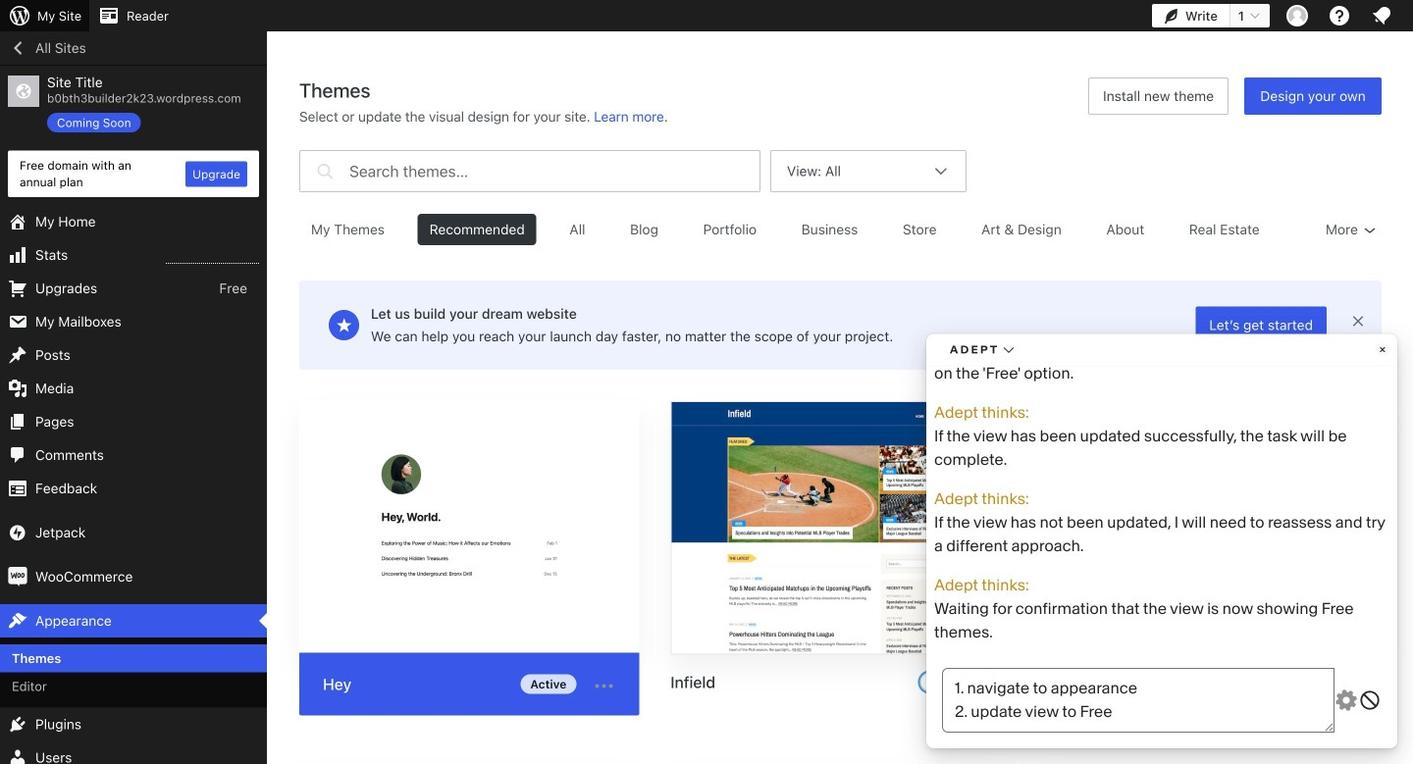 Task type: vqa. For each thing, say whether or not it's contained in the screenshot.
first the plugin icon from the right
no



Task type: locate. For each thing, give the bounding box(es) containing it.
img image
[[8, 523, 27, 543], [8, 567, 27, 587]]

open search image
[[312, 145, 337, 197]]

1 vertical spatial img image
[[8, 567, 27, 587]]

my profile image
[[1287, 5, 1308, 27]]

Search search field
[[349, 151, 760, 191]]

1 img image from the top
[[8, 523, 27, 543]]

0 vertical spatial img image
[[8, 523, 27, 543]]

a blog theme with a bold vaporwave aesthetic. its nostalgic atmosphere pays homage to the 80s and early 90s. image
[[1043, 402, 1381, 656]]

None search field
[[299, 145, 761, 197]]

hey is a simple personal blog theme. image
[[299, 401, 639, 657]]

2 img image from the top
[[8, 567, 27, 587]]



Task type: describe. For each thing, give the bounding box(es) containing it.
highest hourly views 0 image
[[166, 251, 259, 264]]

manage your notifications image
[[1370, 4, 1394, 27]]

more options for theme hey image
[[592, 675, 616, 698]]

a passionate sports fan blog celebrating your favorite game. image
[[672, 402, 1010, 656]]

dismiss image
[[1351, 314, 1366, 329]]

help image
[[1328, 4, 1352, 27]]



